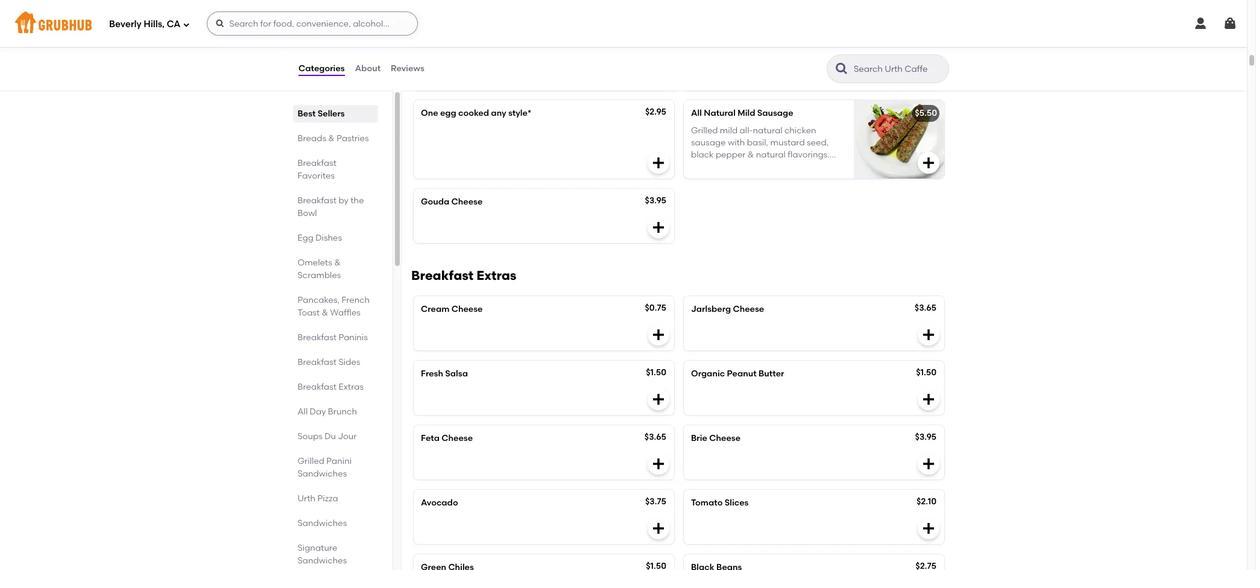 Task type: describe. For each thing, give the bounding box(es) containing it.
svg image inside main navigation navigation
[[183, 21, 190, 28]]

jarlsberg
[[691, 304, 731, 315]]

pancakes,
[[298, 295, 340, 305]]

soups du jour
[[298, 431, 357, 442]]

$3.75
[[646, 497, 667, 507]]

paninis
[[339, 332, 368, 343]]

about
[[355, 63, 381, 74]]

categories
[[299, 63, 345, 74]]

free
[[691, 162, 709, 172]]

extras inside tab
[[339, 382, 364, 392]]

du
[[325, 431, 336, 442]]

butter
[[759, 369, 785, 379]]

& inside tab
[[329, 133, 335, 144]]

waffles
[[331, 308, 361, 318]]

pizza
[[318, 494, 339, 504]]

beverly hills, ca
[[109, 18, 181, 29]]

breakfast sides
[[298, 357, 361, 367]]

egg dishes
[[298, 233, 342, 243]]

all natural mild sausage
[[691, 108, 794, 118]]

breakfast for breakfast sides tab
[[298, 357, 337, 367]]

jour
[[338, 431, 357, 442]]

search icon image
[[835, 62, 849, 76]]

soups
[[298, 431, 323, 442]]

brie cheese
[[691, 433, 741, 444]]

signature sandwiches tab
[[298, 542, 373, 567]]

fresh salsa
[[421, 369, 468, 379]]

breakfast extras tab
[[298, 381, 373, 393]]

best
[[298, 109, 316, 119]]

cooked
[[459, 108, 489, 118]]

grilled for grilled mild all-natural chicken sausage with basil, mustard seed, black pepper & natural flavorings. free of nitrates, in a natural collagen casing.
[[691, 125, 718, 136]]

dishes
[[316, 233, 342, 243]]

all for all natural mild sausage
[[691, 108, 702, 118]]

breakfast for breakfast extras tab
[[298, 382, 337, 392]]

with inside urth heirloom potatoes tossed with peppers, onions, olive oil & parsley.
[[547, 37, 564, 47]]

breads & pastries
[[298, 133, 369, 144]]

chicken
[[785, 125, 817, 136]]

collagen
[[805, 162, 841, 172]]

Search Urth Caffe search field
[[853, 63, 945, 75]]

jarlsberg cheese
[[691, 304, 765, 315]]

mild
[[720, 125, 738, 136]]

feta cheese
[[421, 433, 473, 444]]

$5.50
[[915, 108, 938, 118]]

svg image for cream
[[652, 328, 666, 342]]

gouda
[[421, 197, 450, 207]]

& inside grilled mild all-natural chicken sausage with basil, mustard seed, black pepper & natural flavorings. free of nitrates, in a natural collagen casing.
[[748, 150, 754, 160]]

breakfast for breakfast paninis tab
[[298, 332, 337, 343]]

one egg cooked any style*
[[421, 108, 532, 118]]

urth heirloom breakfast potatoes image
[[584, 12, 675, 90]]

main navigation navigation
[[0, 0, 1248, 47]]

categories button
[[298, 47, 346, 91]]

panini
[[327, 456, 352, 466]]

reviews
[[391, 63, 425, 74]]

basil,
[[747, 137, 769, 148]]

tomato
[[691, 498, 723, 508]]

$3.95 for brie cheese
[[916, 432, 937, 442]]

nitrates,
[[721, 162, 755, 172]]

slices
[[725, 498, 749, 508]]

brunch
[[328, 407, 357, 417]]

about button
[[355, 47, 381, 91]]

signature
[[298, 543, 338, 553]]

$3.95 for gouda cheese
[[645, 196, 667, 206]]

ca
[[167, 18, 181, 29]]

$2.10
[[917, 497, 937, 507]]

cheese for brie cheese
[[710, 433, 741, 444]]

seed,
[[807, 137, 829, 148]]

brie
[[691, 433, 708, 444]]

$3.65 for jarlsberg cheese
[[915, 303, 937, 313]]

pepper
[[716, 150, 746, 160]]

egg
[[440, 108, 457, 118]]

sandwiches inside grilled panini sandwiches
[[298, 469, 347, 479]]

scrambles
[[298, 270, 341, 281]]

2 sandwiches from the top
[[298, 518, 347, 529]]

sandwiches inside tab
[[298, 556, 347, 566]]

with inside grilled mild all-natural chicken sausage with basil, mustard seed, black pepper & natural flavorings. free of nitrates, in a natural collagen casing.
[[728, 137, 745, 148]]

grilled mild all-natural chicken sausage with basil, mustard seed, black pepper & natural flavorings. free of nitrates, in a natural collagen casing.
[[691, 125, 841, 184]]

breads
[[298, 133, 327, 144]]

urth heirloom breakfast potatoes
[[421, 19, 561, 30]]

breakfast extras inside breakfast extras tab
[[298, 382, 364, 392]]

peanut
[[727, 369, 757, 379]]

$0.75
[[645, 303, 667, 313]]

in
[[757, 162, 764, 172]]

natural
[[704, 108, 736, 118]]

a
[[766, 162, 772, 172]]

mild
[[738, 108, 756, 118]]

potatoes
[[523, 19, 561, 30]]

breakfast for breakfast by the bowl tab
[[298, 195, 337, 206]]

breakfast favorites tab
[[298, 157, 373, 182]]

breakfast paninis tab
[[298, 331, 373, 344]]

all day brunch tab
[[298, 405, 373, 418]]

fresh
[[421, 369, 443, 379]]

egg
[[298, 233, 314, 243]]

cheese for feta cheese
[[442, 433, 473, 444]]

0 vertical spatial breakfast extras
[[411, 268, 517, 283]]

egg dishes tab
[[298, 232, 373, 244]]

sausage
[[691, 137, 726, 148]]

all for all day brunch
[[298, 407, 308, 417]]

cream
[[421, 304, 450, 315]]

all-
[[740, 125, 753, 136]]

of
[[711, 162, 719, 172]]

sellers
[[318, 109, 345, 119]]



Task type: vqa. For each thing, say whether or not it's contained in the screenshot.


Task type: locate. For each thing, give the bounding box(es) containing it.
cheese right brie
[[710, 433, 741, 444]]

0 vertical spatial sandwiches
[[298, 469, 347, 479]]

breakfast
[[481, 19, 521, 30], [298, 158, 337, 168], [298, 195, 337, 206], [411, 268, 474, 283], [298, 332, 337, 343], [298, 357, 337, 367], [298, 382, 337, 392]]

1 horizontal spatial all
[[691, 108, 702, 118]]

1 vertical spatial urth
[[421, 37, 439, 47]]

urth for urth heirloom potatoes tossed with peppers, onions, olive oil & parsley.
[[421, 37, 439, 47]]

omelets & scrambles
[[298, 258, 341, 281]]

grilled panini sandwiches
[[298, 456, 352, 479]]

sandwiches tab
[[298, 517, 373, 530]]

svg image
[[1194, 16, 1208, 31], [1224, 16, 1238, 31], [216, 19, 225, 28], [922, 67, 936, 82], [922, 156, 936, 170], [922, 328, 936, 342], [652, 392, 666, 407], [652, 457, 666, 471], [922, 521, 936, 536]]

0 vertical spatial urth
[[421, 19, 439, 30]]

sandwiches
[[298, 469, 347, 479], [298, 518, 347, 529], [298, 556, 347, 566]]

urth pizza
[[298, 494, 339, 504]]

cheese right gouda
[[452, 197, 483, 207]]

favorites
[[298, 171, 335, 181]]

beverly
[[109, 18, 142, 29]]

1 $1.50 from the left
[[646, 368, 667, 378]]

grilled up sausage
[[691, 125, 718, 136]]

& inside omelets & scrambles
[[335, 258, 341, 268]]

$1.50 for organic peanut butter
[[917, 368, 937, 378]]

2 vertical spatial natural
[[774, 162, 803, 172]]

& down pancakes,
[[322, 308, 329, 318]]

& right breads
[[329, 133, 335, 144]]

potatoes
[[479, 37, 516, 47]]

0 horizontal spatial grilled
[[298, 456, 325, 466]]

breakfast by the bowl
[[298, 195, 364, 218]]

urth for urth heirloom breakfast potatoes
[[421, 19, 439, 30]]

avocado
[[421, 498, 458, 508]]

grilled inside grilled mild all-natural chicken sausage with basil, mustard seed, black pepper & natural flavorings. free of nitrates, in a natural collagen casing.
[[691, 125, 718, 136]]

1 vertical spatial with
[[728, 137, 745, 148]]

natural right a
[[774, 162, 803, 172]]

Search for food, convenience, alcohol... search field
[[207, 11, 418, 36]]

organic
[[691, 369, 725, 379]]

best sellers tab
[[298, 107, 373, 120]]

tossed
[[518, 37, 545, 47]]

$3.65
[[915, 303, 937, 313], [645, 432, 667, 442]]

natural up a
[[756, 150, 786, 160]]

soups du jour tab
[[298, 430, 373, 443]]

bowl
[[298, 208, 317, 218]]

cheese right the jarlsberg
[[733, 304, 765, 315]]

1 vertical spatial $3.95
[[916, 432, 937, 442]]

0 horizontal spatial $1.50
[[646, 368, 667, 378]]

pastries
[[337, 133, 369, 144]]

0 vertical spatial with
[[547, 37, 564, 47]]

with
[[547, 37, 564, 47], [728, 137, 745, 148]]

by
[[339, 195, 349, 206]]

sandwiches down panini on the left of the page
[[298, 469, 347, 479]]

toast
[[298, 308, 320, 318]]

breakfast up the day
[[298, 382, 337, 392]]

grilled for grilled panini sandwiches
[[298, 456, 325, 466]]

& down basil,
[[748, 150, 754, 160]]

gouda cheese
[[421, 197, 483, 207]]

natural up basil,
[[753, 125, 783, 136]]

with up parsley.
[[547, 37, 564, 47]]

mustard
[[771, 137, 805, 148]]

pancakes, french toast & waffles tab
[[298, 294, 373, 319]]

breakfast inside tab
[[298, 158, 337, 168]]

omelets
[[298, 258, 333, 268]]

olive
[[490, 49, 509, 59]]

2 $1.50 from the left
[[917, 368, 937, 378]]

tomato slices
[[691, 498, 749, 508]]

0 vertical spatial $3.65
[[915, 303, 937, 313]]

0 vertical spatial $3.95
[[645, 196, 667, 206]]

grilled panini sandwiches tab
[[298, 455, 373, 480]]

0 horizontal spatial all
[[298, 407, 308, 417]]

urth inside urth heirloom potatoes tossed with peppers, onions, olive oil & parsley.
[[421, 37, 439, 47]]

feta
[[421, 433, 440, 444]]

svg image for one
[[652, 156, 666, 170]]

1 vertical spatial natural
[[756, 150, 786, 160]]

1 horizontal spatial extras
[[477, 268, 517, 283]]

urth left pizza
[[298, 494, 316, 504]]

1 horizontal spatial $1.50
[[917, 368, 937, 378]]

cheese for jarlsberg cheese
[[733, 304, 765, 315]]

1 sandwiches from the top
[[298, 469, 347, 479]]

grilled inside grilled panini sandwiches
[[298, 456, 325, 466]]

cheese right cream
[[452, 304, 483, 315]]

black
[[691, 150, 714, 160]]

breakfast for breakfast favorites tab
[[298, 158, 337, 168]]

sandwiches down signature on the left of the page
[[298, 556, 347, 566]]

sausage
[[758, 108, 794, 118]]

& up scrambles
[[335, 258, 341, 268]]

$2.95
[[646, 107, 667, 117]]

$1.50
[[646, 368, 667, 378], [917, 368, 937, 378]]

0 vertical spatial extras
[[477, 268, 517, 283]]

0 horizontal spatial with
[[547, 37, 564, 47]]

one
[[421, 108, 438, 118]]

svg image
[[183, 21, 190, 28], [652, 156, 666, 170], [652, 220, 666, 235], [652, 328, 666, 342], [922, 392, 936, 407], [922, 457, 936, 471], [652, 521, 666, 536]]

breakfast up favorites
[[298, 158, 337, 168]]

all left natural
[[691, 108, 702, 118]]

signature sandwiches
[[298, 543, 347, 566]]

french
[[342, 295, 370, 305]]

all
[[691, 108, 702, 118], [298, 407, 308, 417]]

breakfast extras down breakfast sides
[[298, 382, 364, 392]]

the
[[351, 195, 364, 206]]

& inside pancakes, french toast & waffles
[[322, 308, 329, 318]]

3 sandwiches from the top
[[298, 556, 347, 566]]

1 vertical spatial breakfast extras
[[298, 382, 364, 392]]

omelets & scrambles tab
[[298, 256, 373, 282]]

1 vertical spatial extras
[[339, 382, 364, 392]]

style*
[[509, 108, 532, 118]]

organic peanut butter
[[691, 369, 785, 379]]

breakfast up cream
[[411, 268, 474, 283]]

1 vertical spatial sandwiches
[[298, 518, 347, 529]]

heirloom
[[441, 37, 477, 47]]

with up pepper
[[728, 137, 745, 148]]

any
[[491, 108, 507, 118]]

all left the day
[[298, 407, 308, 417]]

day
[[310, 407, 326, 417]]

breakfast up the bowl
[[298, 195, 337, 206]]

breakfast paninis
[[298, 332, 368, 343]]

cheese
[[452, 197, 483, 207], [452, 304, 483, 315], [733, 304, 765, 315], [442, 433, 473, 444], [710, 433, 741, 444]]

svg image for brie
[[922, 457, 936, 471]]

1 horizontal spatial with
[[728, 137, 745, 148]]

breakfast up potatoes
[[481, 19, 521, 30]]

cheese right feta
[[442, 433, 473, 444]]

hills,
[[144, 18, 165, 29]]

0 horizontal spatial $3.65
[[645, 432, 667, 442]]

parsley.
[[531, 49, 562, 59]]

1 horizontal spatial $3.65
[[915, 303, 937, 313]]

$3.95
[[645, 196, 667, 206], [916, 432, 937, 442]]

1 horizontal spatial grilled
[[691, 125, 718, 136]]

pancakes, french toast & waffles
[[298, 295, 370, 318]]

cheese for gouda cheese
[[452, 197, 483, 207]]

breakfast extras
[[411, 268, 517, 283], [298, 382, 364, 392]]

0 vertical spatial all
[[691, 108, 702, 118]]

casing.
[[691, 174, 721, 184]]

flavorings.
[[788, 150, 830, 160]]

natural
[[753, 125, 783, 136], [756, 150, 786, 160], [774, 162, 803, 172]]

svg image for organic
[[922, 392, 936, 407]]

0 horizontal spatial extras
[[339, 382, 364, 392]]

breakfast sides tab
[[298, 356, 373, 369]]

all inside tab
[[298, 407, 308, 417]]

svg image for gouda
[[652, 220, 666, 235]]

2 vertical spatial urth
[[298, 494, 316, 504]]

1 vertical spatial all
[[298, 407, 308, 417]]

$3.65 for feta cheese
[[645, 432, 667, 442]]

reviews button
[[390, 47, 425, 91]]

breads & pastries tab
[[298, 132, 373, 145]]

breakfast inside breakfast by the bowl
[[298, 195, 337, 206]]

onions,
[[459, 49, 488, 59]]

heirloom
[[441, 19, 479, 30]]

&
[[522, 49, 529, 59], [329, 133, 335, 144], [748, 150, 754, 160], [335, 258, 341, 268], [322, 308, 329, 318]]

0 horizontal spatial $3.95
[[645, 196, 667, 206]]

0 vertical spatial natural
[[753, 125, 783, 136]]

urth for urth pizza
[[298, 494, 316, 504]]

$1.50 for fresh salsa
[[646, 368, 667, 378]]

grilled
[[691, 125, 718, 136], [298, 456, 325, 466]]

all natural mild sausage image
[[854, 100, 945, 179]]

breakfast by the bowl tab
[[298, 194, 373, 220]]

0 horizontal spatial breakfast extras
[[298, 382, 364, 392]]

breakfast down toast
[[298, 332, 337, 343]]

1 horizontal spatial $3.95
[[916, 432, 937, 442]]

1 vertical spatial grilled
[[298, 456, 325, 466]]

cheese for cream cheese
[[452, 304, 483, 315]]

breakfast down breakfast paninis
[[298, 357, 337, 367]]

breakfast extras up cream cheese
[[411, 268, 517, 283]]

extras down "sides"
[[339, 382, 364, 392]]

sides
[[339, 357, 361, 367]]

salsa
[[445, 369, 468, 379]]

breakfast favorites
[[298, 158, 337, 181]]

& inside urth heirloom potatoes tossed with peppers, onions, olive oil & parsley.
[[522, 49, 529, 59]]

urth inside tab
[[298, 494, 316, 504]]

1 vertical spatial $3.65
[[645, 432, 667, 442]]

urth left heirloom
[[421, 19, 439, 30]]

best sellers
[[298, 109, 345, 119]]

cream cheese
[[421, 304, 483, 315]]

extras up cream cheese
[[477, 268, 517, 283]]

urth up peppers,
[[421, 37, 439, 47]]

oil
[[511, 49, 520, 59]]

1 horizontal spatial breakfast extras
[[411, 268, 517, 283]]

0 vertical spatial grilled
[[691, 125, 718, 136]]

urth heirloom potatoes tossed with peppers, onions, olive oil & parsley.
[[421, 37, 564, 59]]

2 vertical spatial sandwiches
[[298, 556, 347, 566]]

& right the oil
[[522, 49, 529, 59]]

sandwiches down urth pizza
[[298, 518, 347, 529]]

grilled down soups
[[298, 456, 325, 466]]

urth pizza tab
[[298, 492, 373, 505]]



